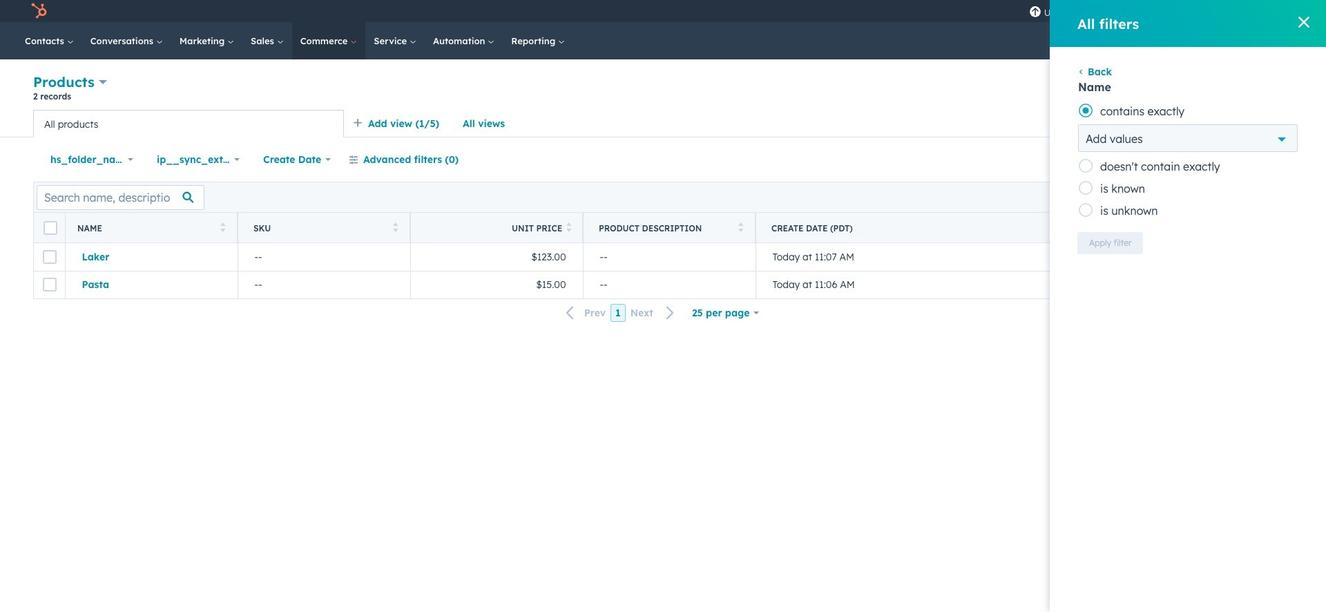 Task type: describe. For each thing, give the bounding box(es) containing it.
Search name, description, or SKU search field
[[37, 185, 205, 210]]

marketplaces image
[[1124, 6, 1136, 19]]

Search HubSpot search field
[[1122, 29, 1278, 53]]

2 press to sort. element from the left
[[393, 222, 398, 234]]

pagination navigation
[[558, 304, 683, 322]]

press to sort. image
[[393, 222, 398, 232]]

press to sort. image for 1st press to sort. element from the right
[[738, 222, 744, 232]]

3 press to sort. element from the left
[[567, 222, 572, 234]]

press to sort. image for first press to sort. element from the left
[[220, 222, 225, 232]]

jacob simon image
[[1228, 5, 1240, 17]]



Task type: vqa. For each thing, say whether or not it's contained in the screenshot.
second the Press to sort. element
yes



Task type: locate. For each thing, give the bounding box(es) containing it.
1 press to sort. element from the left
[[220, 222, 225, 234]]

press to sort. image
[[220, 222, 225, 232], [567, 222, 572, 232], [738, 222, 744, 232]]

1 press to sort. image from the left
[[220, 222, 225, 232]]

4 press to sort. element from the left
[[738, 222, 744, 234]]

2 horizontal spatial press to sort. image
[[738, 222, 744, 232]]

0 horizontal spatial press to sort. image
[[220, 222, 225, 232]]

press to sort. image for 3rd press to sort. element from left
[[567, 222, 572, 232]]

menu
[[1023, 0, 1310, 22]]

close image
[[1299, 17, 1310, 28]]

banner
[[33, 72, 1294, 110]]

press to sort. element
[[220, 222, 225, 234], [393, 222, 398, 234], [567, 222, 572, 234], [738, 222, 744, 234]]

3 press to sort. image from the left
[[738, 222, 744, 232]]

2 press to sort. image from the left
[[567, 222, 572, 232]]

1 horizontal spatial press to sort. image
[[567, 222, 572, 232]]



